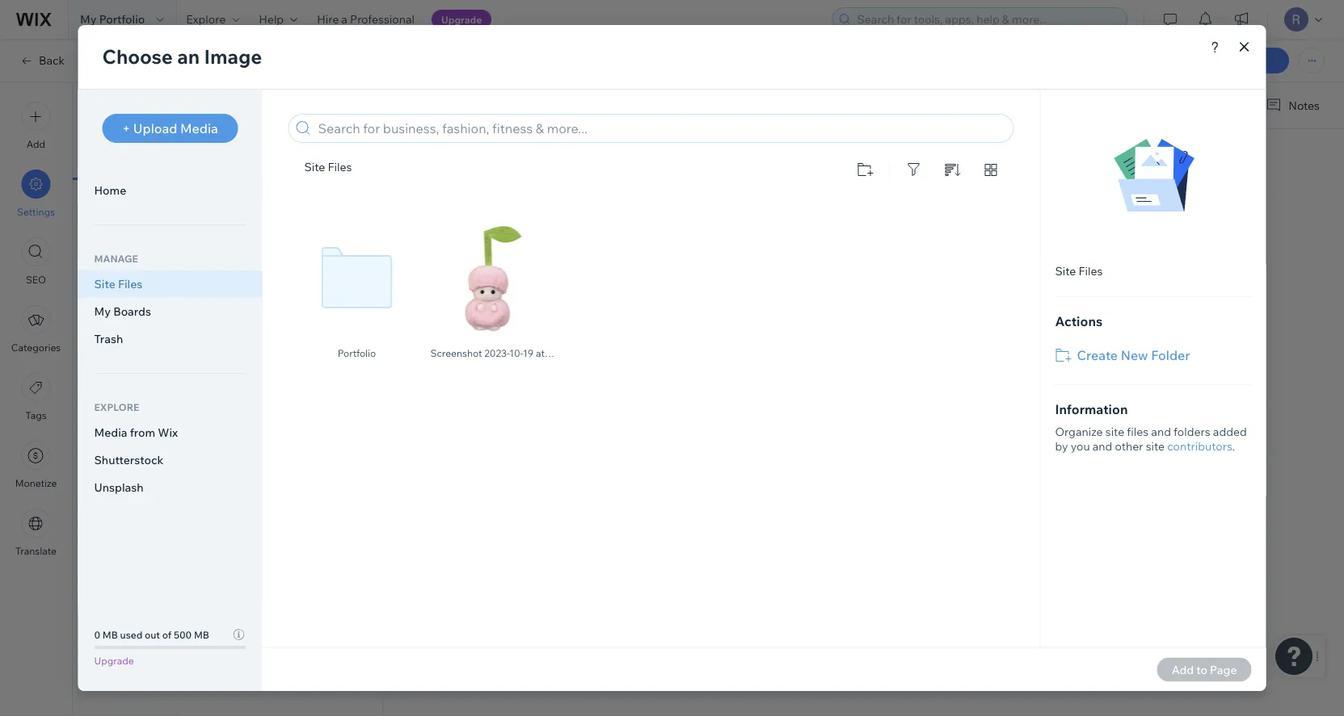 Task type: vqa. For each thing, say whether or not it's contained in the screenshot.
the Account Settings
no



Task type: describe. For each thing, give the bounding box(es) containing it.
monetize
[[15, 478, 57, 490]]

post
[[162, 498, 186, 512]]

add
[[27, 138, 45, 150]]

menu containing add
[[0, 92, 72, 567]]

publish date
[[97, 361, 162, 375]]

hire a professional link
[[307, 0, 424, 39]]

settings
[[17, 206, 55, 218]]

publish button
[[1204, 48, 1289, 74]]

paragraph
[[576, 97, 631, 111]]

Publish date field
[[122, 382, 352, 409]]

Search for tools, apps, help & more... field
[[852, 8, 1122, 31]]

advanced button
[[228, 145, 382, 180]]

seo button
[[21, 238, 51, 286]]

publish for publish
[[1227, 53, 1266, 67]]

my
[[80, 12, 97, 26]]

notes button
[[1260, 95, 1325, 116]]

back
[[39, 53, 65, 67]]

add button
[[21, 102, 51, 150]]

writer
[[97, 429, 130, 443]]

post settings
[[97, 105, 186, 123]]

portfolio
[[99, 12, 145, 26]]

publish for publish date
[[97, 361, 136, 375]]

explore
[[186, 12, 226, 26]]

tags button
[[21, 373, 51, 422]]

categories
[[11, 342, 61, 354]]

translate
[[15, 546, 57, 558]]



Task type: locate. For each thing, give the bounding box(es) containing it.
date
[[138, 361, 162, 375]]

notes
[[1289, 98, 1320, 112]]

tags
[[25, 410, 47, 422]]

a
[[341, 12, 348, 26]]

help
[[259, 12, 284, 26]]

upgrade button
[[432, 10, 492, 29]]

settings
[[131, 105, 186, 123]]

publish up notes 'button'
[[1227, 53, 1266, 67]]

hire a professional
[[317, 12, 415, 26]]

publish inside button
[[1227, 53, 1266, 67]]

Writer field
[[122, 449, 335, 477]]

this
[[140, 498, 159, 512]]

back button
[[19, 53, 65, 68]]

menu
[[0, 92, 72, 567]]

paragraph button
[[573, 93, 647, 116]]

1 horizontal spatial publish
[[1227, 53, 1266, 67]]

featured image
[[97, 200, 180, 215]]

publish
[[1227, 53, 1266, 67], [97, 361, 136, 375]]

0 vertical spatial publish
[[1227, 53, 1266, 67]]

publish left the "date"
[[97, 361, 136, 375]]

hire
[[317, 12, 339, 26]]

settings button
[[17, 170, 55, 218]]

my portfolio
[[80, 12, 145, 26]]

image
[[147, 200, 180, 215]]

advanced
[[278, 155, 331, 169]]

post
[[97, 105, 128, 123]]

feature this post
[[97, 498, 186, 512]]

upgrade
[[441, 13, 482, 25]]

1 vertical spatial publish
[[97, 361, 136, 375]]

0 horizontal spatial publish
[[97, 361, 136, 375]]

seo
[[26, 274, 46, 286]]

categories button
[[11, 306, 61, 354]]

feature
[[97, 498, 137, 512]]

professional
[[350, 12, 415, 26]]

help button
[[249, 0, 307, 39]]

monetize button
[[15, 441, 57, 490]]

featured
[[97, 200, 145, 215]]

Add a Catchy Title text field
[[565, 150, 1152, 174]]

translate button
[[15, 509, 57, 558]]



